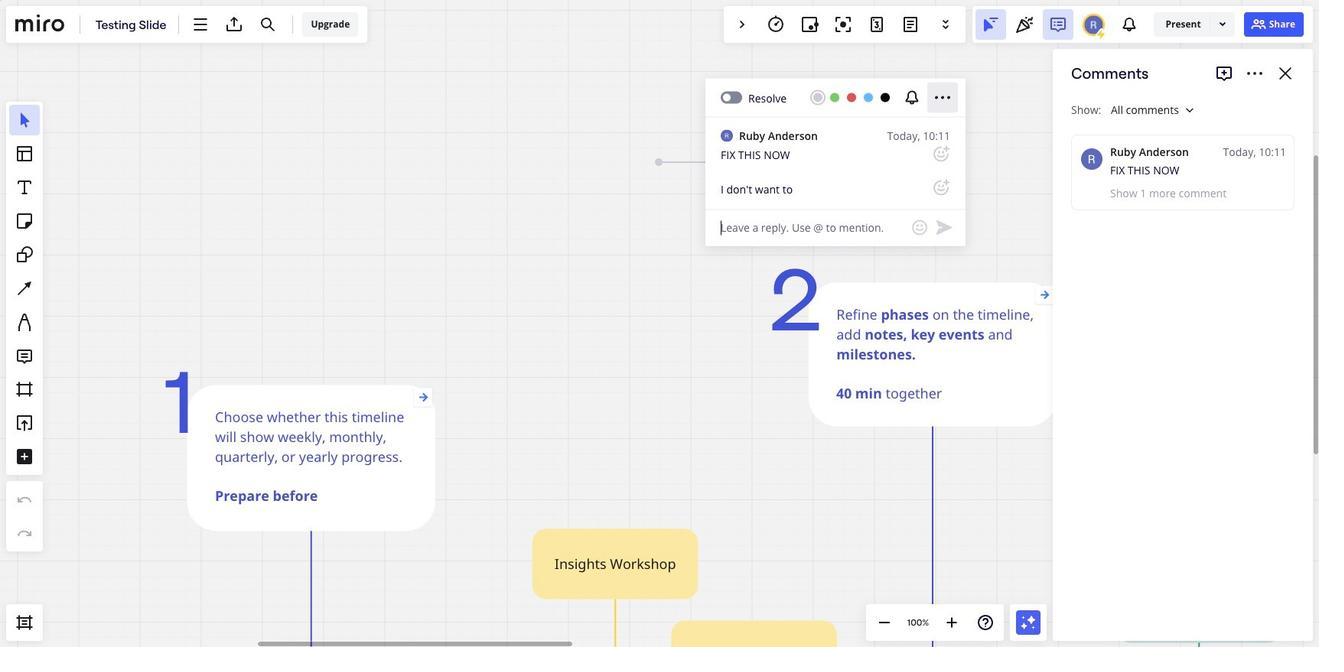 Task type: describe. For each thing, give the bounding box(es) containing it.
green image
[[830, 92, 840, 103]]

communication toolbar
[[973, 6, 1313, 43]]

comments list
[[706, 125, 966, 209]]

unfollow thread image
[[903, 88, 921, 107]]

cyan image
[[863, 92, 874, 103]]

search image
[[259, 15, 277, 34]]

feed image
[[1121, 15, 1139, 34]]

export this board image
[[225, 15, 244, 34]]

collaboration toolbar
[[724, 6, 966, 43]]

0 horizontal spatial spagx image
[[1217, 18, 1229, 30]]

comment dialog
[[706, 78, 966, 246]]

grey image
[[810, 90, 826, 105]]



Task type: locate. For each thing, give the bounding box(es) containing it.
spagx image
[[1096, 28, 1108, 40]]

comment image
[[1050, 15, 1068, 34]]

more image
[[934, 88, 952, 107]]

red image
[[846, 92, 857, 103]]

board toolbar
[[6, 6, 368, 43]]

hide apps image
[[733, 15, 752, 34]]

spagx image
[[1250, 15, 1268, 34], [1217, 18, 1229, 30]]

reactions image
[[1016, 15, 1034, 34]]

main menu image
[[192, 15, 210, 34]]

hide collaborators' cursors image
[[982, 15, 1001, 34]]

creation toolbar
[[6, 49, 43, 605]]

Leave a reply. Use @ to mention. text field
[[706, 209, 966, 246]]

1 horizontal spatial spagx image
[[1250, 15, 1268, 34]]

close image
[[1277, 64, 1295, 83]]

open frames image
[[15, 614, 34, 632]]

black image
[[880, 92, 891, 103]]



